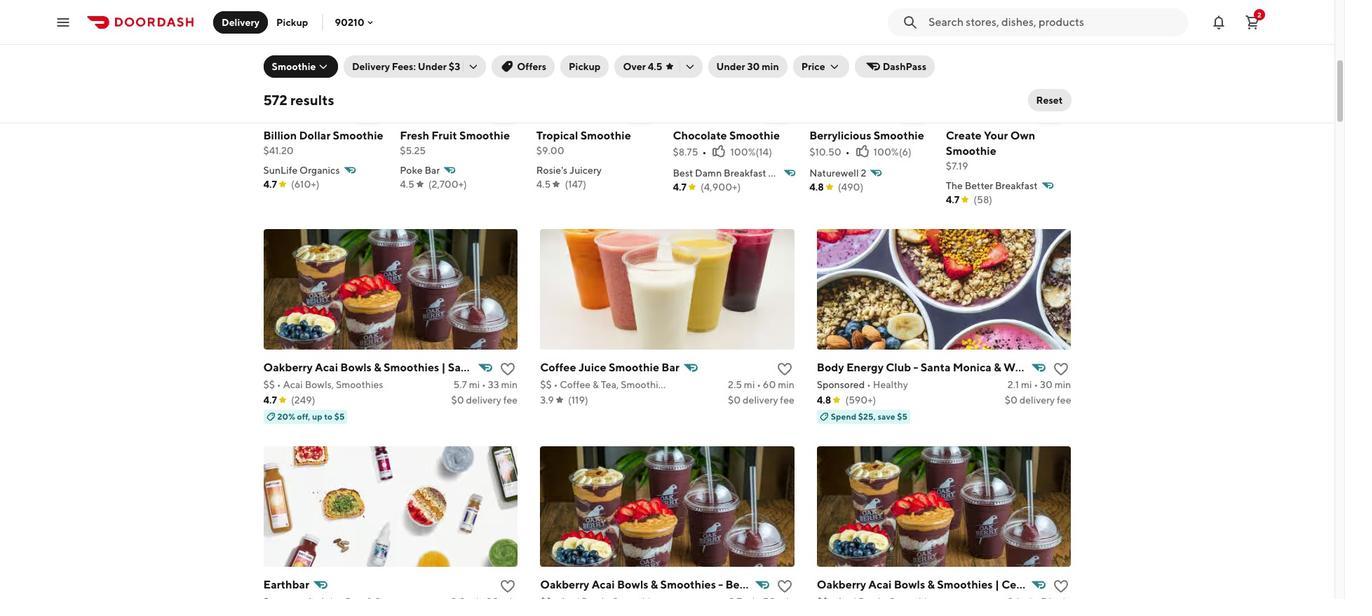 Task type: describe. For each thing, give the bounding box(es) containing it.
sponsored
[[817, 379, 865, 391]]

chocolate smoothie
[[673, 129, 780, 142]]

smoothie inside tropical smoothie $9.00
[[581, 129, 631, 142]]

$$ for oakberry acai bowls & smoothies | santa monica
[[263, 379, 275, 391]]

oakberry acai bowls & smoothies | century city
[[817, 579, 1069, 592]]

up
[[312, 412, 323, 422]]

spend $25, save $5
[[831, 412, 908, 422]]

click to add this store to your saved list image for earthbar
[[500, 579, 517, 595]]

4.7 left (249)
[[263, 395, 277, 406]]

dashpass button
[[855, 55, 935, 78]]

delivery fees: under $3
[[352, 61, 460, 72]]

create your own smoothie $7.19
[[946, 129, 1036, 172]]

juicery
[[570, 165, 602, 176]]

2 santa from the left
[[921, 361, 951, 374]]

$​0 for oakberry acai bowls & smoothies | santa monica
[[451, 395, 464, 406]]

under 30 min button
[[708, 55, 788, 78]]

oakberry acai bowls & smoothies - beverly center link
[[540, 576, 804, 600]]

(119)
[[568, 395, 588, 406]]

smoothies for $$ • acai bowls, smoothies
[[336, 379, 383, 391]]

fee for coffee juice smoothie bar
[[780, 395, 795, 406]]

tropical
[[537, 129, 578, 142]]

dashpass
[[883, 61, 927, 72]]

1 horizontal spatial pickup
[[569, 61, 601, 72]]

delivery for delivery fees: under $3
[[352, 61, 390, 72]]

0 vertical spatial pickup
[[276, 16, 308, 28]]

price
[[802, 61, 826, 72]]

century
[[1002, 579, 1045, 592]]

billion
[[263, 129, 297, 142]]

2.5 mi • 60 min
[[728, 379, 795, 391]]

delivery button
[[213, 11, 268, 33]]

rosie's
[[537, 165, 568, 176]]

breakfast for chocolate smoothie
[[724, 167, 767, 179]]

oakberry for oakberry acai bowls & smoothies - beverly center
[[540, 579, 590, 592]]

over 4.5 button
[[615, 55, 703, 78]]

90210
[[335, 16, 365, 28]]

• up (590+)
[[867, 379, 871, 391]]

$3
[[449, 61, 460, 72]]

billion dollar smoothie $41.20
[[263, 129, 384, 156]]

oakberry for oakberry acai bowls & smoothies | century city
[[817, 579, 867, 592]]

your
[[984, 129, 1009, 142]]

smoothie up 100%(14)
[[730, 129, 780, 142]]

body
[[817, 361, 844, 374]]

add
[[1041, 103, 1060, 114]]

20%
[[277, 412, 295, 422]]

(4,900+)
[[701, 181, 741, 193]]

dollar
[[299, 129, 331, 142]]

bowls for century
[[894, 579, 926, 592]]

• down the westmount
[[1034, 379, 1039, 391]]

572 results
[[263, 92, 334, 108]]

$​0 delivery fee for body energy club - santa monica & westmount
[[1005, 395, 1072, 406]]

Store search: begin typing to search for stores available on DoorDash text field
[[929, 14, 1180, 30]]

acai for oakberry acai bowls & smoothies | century city
[[869, 579, 892, 592]]

2 monica from the left
[[953, 361, 992, 374]]

smoothies for oakberry acai bowls & smoothies | century city
[[938, 579, 993, 592]]

$41.20
[[263, 145, 294, 156]]

burritos
[[769, 167, 804, 179]]

organics
[[300, 165, 340, 176]]

own
[[1011, 129, 1036, 142]]

under inside under 30 min button
[[717, 61, 746, 72]]

add button
[[1033, 97, 1069, 120]]

$5.25
[[400, 145, 426, 156]]

2.1 mi • 30 min
[[1008, 379, 1072, 391]]

2 $5 from the left
[[898, 412, 908, 422]]

smoothie inside button
[[272, 61, 316, 72]]

naturewell
[[810, 167, 859, 179]]

naturewell 2
[[810, 167, 867, 179]]

(610+)
[[291, 179, 320, 190]]

delivery for delivery
[[222, 16, 260, 28]]

572
[[263, 92, 288, 108]]

min for oakberry acai bowls & smoothies | santa monica
[[501, 379, 518, 391]]

acai for oakberry acai bowls & smoothies - beverly center
[[592, 579, 615, 592]]

notification bell image
[[1211, 14, 1228, 31]]

smoothie up the 'tea,'
[[609, 361, 660, 374]]

$10.50
[[810, 146, 842, 158]]

4.7 for create your own smoothie
[[946, 194, 960, 205]]

fresh
[[400, 129, 429, 142]]

berrylicious
[[810, 129, 872, 142]]

1 vertical spatial coffee
[[560, 379, 591, 391]]

click to add this store to your saved list image for coffee juice smoothie bar
[[777, 361, 793, 378]]

offers
[[517, 61, 547, 72]]

reset button
[[1028, 89, 1072, 112]]

under 30 min
[[717, 61, 779, 72]]

better
[[965, 180, 994, 191]]

1 $5 from the left
[[334, 412, 345, 422]]

0 vertical spatial -
[[914, 361, 919, 374]]

(2,700+)
[[429, 179, 467, 190]]

spend
[[831, 412, 857, 422]]

best damn breakfast burritos
[[673, 167, 804, 179]]

oakberry for oakberry acai bowls & smoothies | santa monica
[[263, 361, 313, 374]]

smoothie inside billion dollar smoothie $41.20
[[333, 129, 384, 142]]

click to add this store to your saved list image for oakberry acai bowls & smoothies | century city
[[1053, 579, 1070, 595]]

the
[[946, 180, 963, 191]]

$10.50 •
[[810, 146, 850, 158]]

$9.00
[[537, 145, 565, 156]]

1 monica from the left
[[481, 361, 519, 374]]

open menu image
[[55, 14, 72, 31]]

1 horizontal spatial pickup button
[[561, 55, 609, 78]]

delivery for oakberry acai bowls & smoothies | santa monica
[[466, 395, 502, 406]]

33
[[488, 379, 499, 391]]

save
[[878, 412, 896, 422]]

mi for body energy club - santa monica & westmount
[[1022, 379, 1033, 391]]

30 inside button
[[748, 61, 760, 72]]

oakberry acai bowls & smoothies - beverly center
[[540, 579, 804, 592]]

1 santa from the left
[[448, 361, 478, 374]]

energy
[[847, 361, 884, 374]]

4.7 for chocolate smoothie
[[673, 181, 687, 193]]

over 4.5
[[623, 61, 663, 72]]

$25,
[[859, 412, 876, 422]]

create
[[946, 129, 982, 142]]

fees:
[[392, 61, 416, 72]]

smoothies for oakberry acai bowls & smoothies - beverly center
[[661, 579, 716, 592]]

min inside under 30 min button
[[762, 61, 779, 72]]

earthbar
[[263, 579, 309, 592]]

results
[[290, 92, 334, 108]]

2.5
[[728, 379, 742, 391]]

tropical smoothie $9.00
[[537, 129, 631, 156]]

- inside the oakberry acai bowls & smoothies - beverly center link
[[719, 579, 723, 592]]

city
[[1047, 579, 1069, 592]]



Task type: vqa. For each thing, say whether or not it's contained in the screenshot.
the cart at the top of page
no



Task type: locate. For each thing, give the bounding box(es) containing it.
smoothie inside 'create your own smoothie $7.19'
[[946, 144, 997, 158]]

- left "beverly"
[[719, 579, 723, 592]]

0 horizontal spatial pickup
[[276, 16, 308, 28]]

0 horizontal spatial 4.5
[[400, 179, 414, 190]]

westmount
[[1004, 361, 1066, 374]]

1 delivery from the left
[[466, 395, 502, 406]]

4.8 down naturewell
[[810, 181, 824, 193]]

fee for oakberry acai bowls & smoothies | santa monica
[[504, 395, 518, 406]]

$$ left the bowls,
[[263, 379, 275, 391]]

$​0 down 5.7 on the left bottom
[[451, 395, 464, 406]]

0 vertical spatial coffee
[[540, 361, 576, 374]]

$​0 for body energy club - santa monica & westmount
[[1005, 395, 1018, 406]]

1 horizontal spatial $​0 delivery fee
[[728, 395, 795, 406]]

delivery down 2.5 mi • 60 min in the right bottom of the page
[[743, 395, 779, 406]]

$8.75
[[673, 146, 698, 158]]

$$ • acai bowls, smoothies
[[263, 379, 383, 391]]

min down the westmount
[[1055, 379, 1072, 391]]

1 horizontal spatial bar
[[662, 361, 680, 374]]

2 horizontal spatial delivery
[[1020, 395, 1055, 406]]

0 vertical spatial pickup button
[[268, 11, 317, 33]]

2 mi from the left
[[744, 379, 755, 391]]

2 horizontal spatial $​0
[[1005, 395, 1018, 406]]

pickup button up "smoothie" button
[[268, 11, 317, 33]]

3 mi from the left
[[1022, 379, 1033, 391]]

off,
[[297, 412, 310, 422]]

$​0 delivery fee for coffee juice smoothie bar
[[728, 395, 795, 406]]

3 items, open order cart image
[[1245, 14, 1262, 31]]

0 vertical spatial delivery
[[222, 16, 260, 28]]

1 horizontal spatial $5
[[898, 412, 908, 422]]

center
[[768, 579, 804, 592]]

2 $$ from the left
[[540, 379, 552, 391]]

under left $3
[[418, 61, 447, 72]]

1 under from the left
[[418, 61, 447, 72]]

click to add this store to your saved list image for oakberry acai bowls & smoothies - beverly center
[[777, 579, 793, 595]]

best
[[673, 167, 693, 179]]

fee down 2.1 mi • 30 min
[[1057, 395, 1072, 406]]

monica
[[481, 361, 519, 374], [953, 361, 992, 374]]

5.7
[[454, 379, 467, 391]]

smoothie right dollar
[[333, 129, 384, 142]]

juice
[[579, 361, 607, 374]]

delivery inside button
[[222, 16, 260, 28]]

sunlife
[[263, 165, 298, 176]]

bowls for santa
[[341, 361, 372, 374]]

4.7 down 'best'
[[673, 181, 687, 193]]

0 vertical spatial |
[[442, 361, 446, 374]]

smoothie up 572 results
[[272, 61, 316, 72]]

• up 20% on the bottom
[[277, 379, 281, 391]]

0 horizontal spatial delivery
[[222, 16, 260, 28]]

chocolate
[[673, 129, 727, 142]]

fresh fruit smoothie $5.25
[[400, 129, 510, 156]]

beverly
[[726, 579, 765, 592]]

• up 3.9 at the left of page
[[554, 379, 558, 391]]

0 horizontal spatial monica
[[481, 361, 519, 374]]

under up chocolate smoothie
[[717, 61, 746, 72]]

$$ for coffee juice smoothie bar
[[540, 379, 552, 391]]

1 vertical spatial delivery
[[352, 61, 390, 72]]

0 horizontal spatial pickup button
[[268, 11, 317, 33]]

mi for oakberry acai bowls & smoothies | santa monica
[[469, 379, 480, 391]]

-
[[914, 361, 919, 374], [719, 579, 723, 592]]

30 down the westmount
[[1041, 379, 1053, 391]]

fee down 5.7 mi • 33 min
[[504, 395, 518, 406]]

smoothies for oakberry acai bowls & smoothies | santa monica
[[384, 361, 439, 374]]

delivery down 5.7 mi • 33 min
[[466, 395, 502, 406]]

0 horizontal spatial $5
[[334, 412, 345, 422]]

4.7 down the 'the'
[[946, 194, 960, 205]]

0 horizontal spatial $​0
[[451, 395, 464, 406]]

0 vertical spatial 2
[[1258, 10, 1262, 19]]

smoothie right fruit
[[460, 129, 510, 142]]

2 right notification bell icon
[[1258, 10, 1262, 19]]

pickup
[[276, 16, 308, 28], [569, 61, 601, 72]]

1 horizontal spatial $$
[[540, 379, 552, 391]]

1 vertical spatial 4.8
[[817, 395, 832, 406]]

pickup button
[[268, 11, 317, 33], [561, 55, 609, 78]]

1 vertical spatial breakfast
[[996, 180, 1038, 191]]

smoothie button
[[263, 55, 338, 78]]

rosie's juicery
[[537, 165, 602, 176]]

mi
[[469, 379, 480, 391], [744, 379, 755, 391], [1022, 379, 1033, 391]]

$​0 delivery fee for oakberry acai bowls & smoothies | santa monica
[[451, 395, 518, 406]]

3 $​0 delivery fee from the left
[[1005, 395, 1072, 406]]

click to add this store to your saved list image
[[1053, 361, 1070, 378], [500, 579, 517, 595]]

- right club
[[914, 361, 919, 374]]

bar up $$ • coffee & tea, smoothies at the left bottom of page
[[662, 361, 680, 374]]

0 horizontal spatial fee
[[504, 395, 518, 406]]

0 horizontal spatial under
[[418, 61, 447, 72]]

delivery down 2.1 mi • 30 min
[[1020, 395, 1055, 406]]

$​0 down the '2.1'
[[1005, 395, 1018, 406]]

1 vertical spatial pickup
[[569, 61, 601, 72]]

click to add this store to your saved list image for oakberry acai bowls & smoothies | santa monica
[[500, 361, 517, 378]]

fee down 2.5 mi • 60 min in the right bottom of the page
[[780, 395, 795, 406]]

20% off, up to $5
[[277, 412, 345, 422]]

| for santa
[[442, 361, 446, 374]]

1 horizontal spatial under
[[717, 61, 746, 72]]

mi for coffee juice smoothie bar
[[744, 379, 755, 391]]

4.8 for (590+)
[[817, 395, 832, 406]]

1 vertical spatial bar
[[662, 361, 680, 374]]

2
[[1258, 10, 1262, 19], [861, 167, 867, 179]]

0 horizontal spatial santa
[[448, 361, 478, 374]]

1 $​0 delivery fee from the left
[[451, 395, 518, 406]]

1 horizontal spatial delivery
[[743, 395, 779, 406]]

(58)
[[974, 194, 993, 205]]

1 horizontal spatial $​0
[[728, 395, 741, 406]]

sunlife organics
[[263, 165, 340, 176]]

mi right the '2.1'
[[1022, 379, 1033, 391]]

oakberry acai bowls & smoothies | santa monica
[[263, 361, 519, 374]]

0 vertical spatial 4.8
[[810, 181, 824, 193]]

monica up 33
[[481, 361, 519, 374]]

fruit
[[432, 129, 457, 142]]

1 vertical spatial pickup button
[[561, 55, 609, 78]]

$​0 delivery fee
[[451, 395, 518, 406], [728, 395, 795, 406], [1005, 395, 1072, 406]]

delivery for body energy club - santa monica & westmount
[[1020, 395, 1055, 406]]

breakfast down 100%(14)
[[724, 167, 767, 179]]

1 $$ from the left
[[263, 379, 275, 391]]

bar up (2,700+)
[[425, 165, 440, 176]]

4.5 right 'over'
[[648, 61, 663, 72]]

0 vertical spatial click to add this store to your saved list image
[[1053, 361, 1070, 378]]

0 vertical spatial breakfast
[[724, 167, 767, 179]]

smoothies inside the oakberry acai bowls & smoothies - beverly center link
[[661, 579, 716, 592]]

$7.19
[[946, 160, 969, 172]]

3 delivery from the left
[[1020, 395, 1055, 406]]

• down chocolate
[[703, 146, 707, 158]]

smoothie
[[272, 61, 316, 72], [333, 129, 384, 142], [460, 129, 510, 142], [581, 129, 631, 142], [730, 129, 780, 142], [874, 129, 925, 142], [946, 144, 997, 158], [609, 361, 660, 374]]

| for century
[[996, 579, 1000, 592]]

acai for oakberry acai bowls & smoothies | santa monica
[[315, 361, 338, 374]]

coffee left juice
[[540, 361, 576, 374]]

1 horizontal spatial breakfast
[[996, 180, 1038, 191]]

2 delivery from the left
[[743, 395, 779, 406]]

& for oakberry acai bowls & smoothies - beverly center
[[651, 579, 658, 592]]

offers button
[[492, 55, 555, 78]]

poke bar
[[400, 165, 440, 176]]

2 horizontal spatial mi
[[1022, 379, 1033, 391]]

0 horizontal spatial 2
[[861, 167, 867, 179]]

2 inside 2 button
[[1258, 10, 1262, 19]]

4.5 for $9.00
[[537, 179, 551, 190]]

1 mi from the left
[[469, 379, 480, 391]]

smoothie inside fresh fruit smoothie $5.25
[[460, 129, 510, 142]]

3 fee from the left
[[1057, 395, 1072, 406]]

2 horizontal spatial $​0 delivery fee
[[1005, 395, 1072, 406]]

$​0 delivery fee down 2.5 mi • 60 min in the right bottom of the page
[[728, 395, 795, 406]]

1 vertical spatial |
[[996, 579, 1000, 592]]

| inside oakberry acai bowls & smoothies | century city link
[[996, 579, 1000, 592]]

(590+)
[[846, 395, 877, 406]]

$​0 down 2.5
[[728, 395, 741, 406]]

1 horizontal spatial 4.5
[[537, 179, 551, 190]]

poke
[[400, 165, 423, 176]]

1 horizontal spatial delivery
[[352, 61, 390, 72]]

0 horizontal spatial |
[[442, 361, 446, 374]]

1 horizontal spatial 30
[[1041, 379, 1053, 391]]

0 horizontal spatial -
[[719, 579, 723, 592]]

min right the 60
[[778, 379, 795, 391]]

pickup button left 'over'
[[561, 55, 609, 78]]

smoothie up 100%(6)
[[874, 129, 925, 142]]

0 horizontal spatial click to add this store to your saved list image
[[500, 579, 517, 595]]

smoothie up juicery in the top of the page
[[581, 129, 631, 142]]

min left price
[[762, 61, 779, 72]]

1 horizontal spatial fee
[[780, 395, 795, 406]]

mi right 5.7 on the left bottom
[[469, 379, 480, 391]]

click to add this store to your saved list image up 2.5 mi • 60 min in the right bottom of the page
[[777, 361, 793, 378]]

1 fee from the left
[[504, 395, 518, 406]]

4.5 for smoothie
[[400, 179, 414, 190]]

0 vertical spatial 30
[[748, 61, 760, 72]]

1 $​0 from the left
[[451, 395, 464, 406]]

1 horizontal spatial 2
[[1258, 10, 1262, 19]]

smoothie down create
[[946, 144, 997, 158]]

click to add this store to your saved list image right 'century'
[[1053, 579, 1070, 595]]

1 horizontal spatial mi
[[744, 379, 755, 391]]

acai
[[315, 361, 338, 374], [283, 379, 303, 391], [592, 579, 615, 592], [869, 579, 892, 592]]

0 horizontal spatial bowls
[[341, 361, 372, 374]]

4.5 down poke
[[400, 179, 414, 190]]

1 horizontal spatial monica
[[953, 361, 992, 374]]

healthy
[[873, 379, 909, 391]]

• left 33
[[482, 379, 486, 391]]

& for oakberry acai bowls & smoothies | santa monica
[[374, 361, 381, 374]]

oakberry acai bowls & smoothies | century city link
[[817, 576, 1072, 600]]

click to add this store to your saved list image up 5.7 mi • 33 min
[[500, 361, 517, 378]]

4.5 inside the over 4.5 button
[[648, 61, 663, 72]]

2.1
[[1008, 379, 1020, 391]]

1 horizontal spatial |
[[996, 579, 1000, 592]]

1 horizontal spatial santa
[[921, 361, 951, 374]]

coffee up (119)
[[560, 379, 591, 391]]

club
[[886, 361, 912, 374]]

bowls for beverly
[[617, 579, 649, 592]]

0 horizontal spatial mi
[[469, 379, 480, 391]]

2 button
[[1239, 8, 1267, 36]]

4.8 down sponsored
[[817, 395, 832, 406]]

3 $​0 from the left
[[1005, 395, 1018, 406]]

0 horizontal spatial breakfast
[[724, 167, 767, 179]]

&
[[374, 361, 381, 374], [994, 361, 1002, 374], [593, 379, 599, 391], [651, 579, 658, 592], [928, 579, 935, 592]]

$5 right 'save'
[[898, 412, 908, 422]]

$5 right to
[[334, 412, 345, 422]]

1 horizontal spatial bowls
[[617, 579, 649, 592]]

click to add this store to your saved list image
[[500, 361, 517, 378], [777, 361, 793, 378], [777, 579, 793, 595], [1053, 579, 1070, 595]]

2 up (490)
[[861, 167, 867, 179]]

sponsored • healthy
[[817, 379, 909, 391]]

min for coffee juice smoothie bar
[[778, 379, 795, 391]]

4.7 down sunlife
[[263, 179, 277, 190]]

fee for body energy club - santa monica & westmount
[[1057, 395, 1072, 406]]

1 horizontal spatial oakberry
[[540, 579, 590, 592]]

under
[[418, 61, 447, 72], [717, 61, 746, 72]]

4.8 for (490)
[[810, 181, 824, 193]]

0 horizontal spatial 30
[[748, 61, 760, 72]]

1 horizontal spatial -
[[914, 361, 919, 374]]

2 horizontal spatial oakberry
[[817, 579, 867, 592]]

• left the 60
[[757, 379, 761, 391]]

$​0 for coffee juice smoothie bar
[[728, 395, 741, 406]]

1 vertical spatial 30
[[1041, 379, 1053, 391]]

1 horizontal spatial click to add this store to your saved list image
[[1053, 361, 1070, 378]]

$​0 delivery fee down 5.7 mi • 33 min
[[451, 395, 518, 406]]

5.7 mi • 33 min
[[454, 379, 518, 391]]

|
[[442, 361, 446, 374], [996, 579, 1000, 592]]

1 vertical spatial -
[[719, 579, 723, 592]]

tea,
[[601, 379, 619, 391]]

damn
[[695, 167, 722, 179]]

the better breakfast
[[946, 180, 1038, 191]]

30 left price
[[748, 61, 760, 72]]

(147)
[[565, 179, 587, 190]]

smoothies inside oakberry acai bowls & smoothies | century city link
[[938, 579, 993, 592]]

4.7
[[263, 179, 277, 190], [673, 181, 687, 193], [946, 194, 960, 205], [263, 395, 277, 406]]

breakfast right better
[[996, 180, 1038, 191]]

delivery for coffee juice smoothie bar
[[743, 395, 779, 406]]

4.5 down rosie's
[[537, 179, 551, 190]]

monica left the westmount
[[953, 361, 992, 374]]

2 $​0 delivery fee from the left
[[728, 395, 795, 406]]

coffee
[[540, 361, 576, 374], [560, 379, 591, 391]]

1 vertical spatial click to add this store to your saved list image
[[500, 579, 517, 595]]

delivery
[[466, 395, 502, 406], [743, 395, 779, 406], [1020, 395, 1055, 406]]

coffee juice smoothie bar
[[540, 361, 680, 374]]

1 vertical spatial 2
[[861, 167, 867, 179]]

0 vertical spatial bar
[[425, 165, 440, 176]]

mi right 2.5
[[744, 379, 755, 391]]

4.7 for billion dollar smoothie
[[263, 179, 277, 190]]

0 horizontal spatial delivery
[[466, 395, 502, 406]]

& for $$ • coffee & tea, smoothies
[[593, 379, 599, 391]]

$$
[[263, 379, 275, 391], [540, 379, 552, 391]]

click to add this store to your saved list image for body energy club - santa monica & westmount
[[1053, 361, 1070, 378]]

2 under from the left
[[717, 61, 746, 72]]

click to add this store to your saved list image right "beverly"
[[777, 579, 793, 595]]

$$ up 3.9 at the left of page
[[540, 379, 552, 391]]

60
[[763, 379, 776, 391]]

min right 33
[[501, 379, 518, 391]]

$​0
[[451, 395, 464, 406], [728, 395, 741, 406], [1005, 395, 1018, 406]]

over
[[623, 61, 646, 72]]

0 horizontal spatial $​0 delivery fee
[[451, 395, 518, 406]]

$​0 delivery fee down 2.1 mi • 30 min
[[1005, 395, 1072, 406]]

santa right club
[[921, 361, 951, 374]]

reset
[[1037, 95, 1063, 106]]

(249)
[[291, 395, 315, 406]]

2 horizontal spatial fee
[[1057, 395, 1072, 406]]

• down berrylicious
[[846, 146, 850, 158]]

bowls
[[341, 361, 372, 374], [617, 579, 649, 592], [894, 579, 926, 592]]

0 horizontal spatial $$
[[263, 379, 275, 391]]

santa up 5.7 on the left bottom
[[448, 361, 478, 374]]

pickup up "smoothie" button
[[276, 16, 308, 28]]

0 horizontal spatial oakberry
[[263, 361, 313, 374]]

breakfast for create your own smoothie
[[996, 180, 1038, 191]]

2 $​0 from the left
[[728, 395, 741, 406]]

90210 button
[[335, 16, 376, 28]]

0 horizontal spatial bar
[[425, 165, 440, 176]]

3.9
[[540, 395, 554, 406]]

& for oakberry acai bowls & smoothies | century city
[[928, 579, 935, 592]]

berrylicious smoothie
[[810, 129, 925, 142]]

2 horizontal spatial 4.5
[[648, 61, 663, 72]]

100%(14)
[[731, 146, 772, 158]]

pickup left 'over'
[[569, 61, 601, 72]]

2 fee from the left
[[780, 395, 795, 406]]

min for body energy club - santa monica & westmount
[[1055, 379, 1072, 391]]

bowls,
[[305, 379, 334, 391]]

2 horizontal spatial bowls
[[894, 579, 926, 592]]

earthbar link
[[263, 576, 518, 600]]



